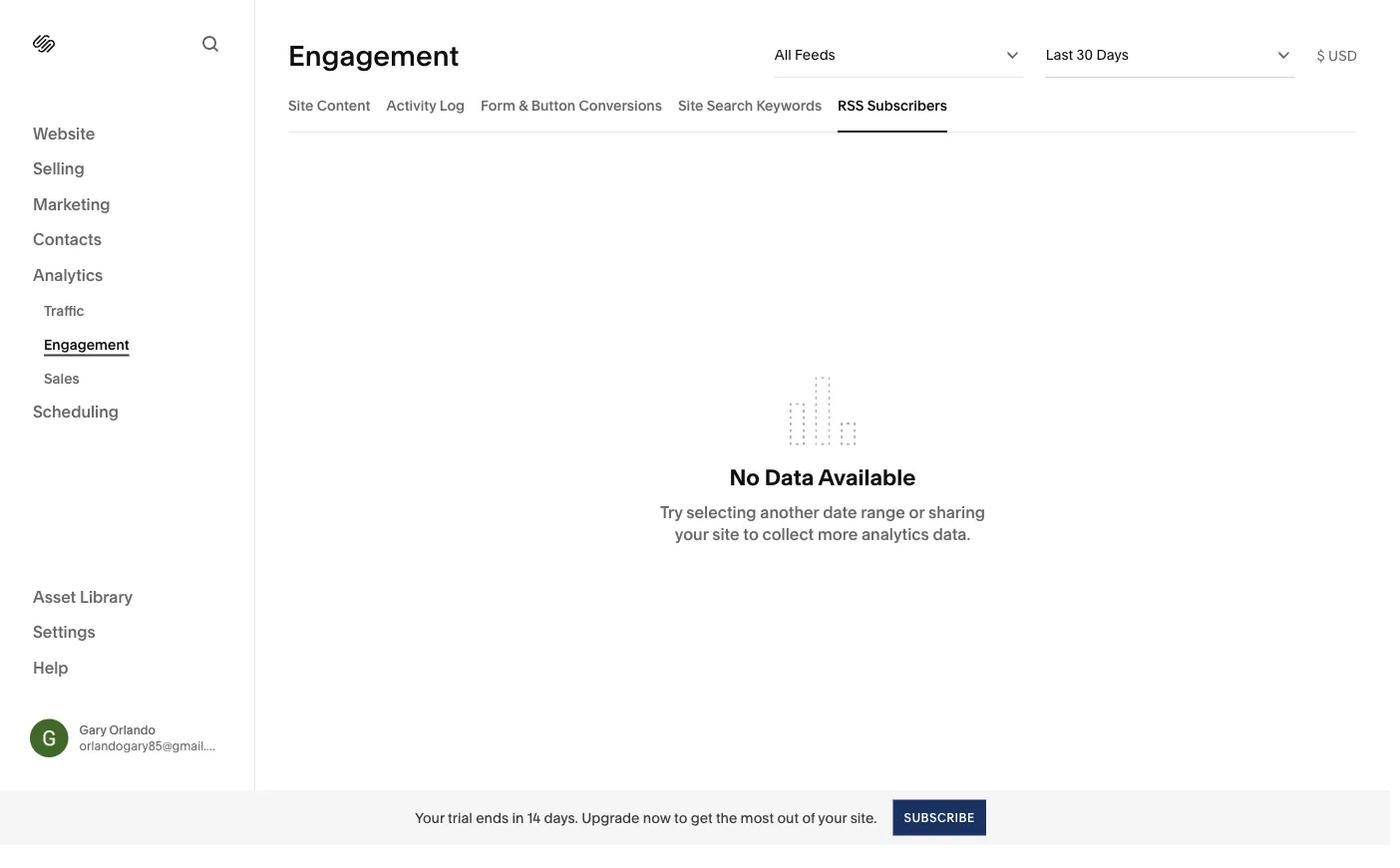 Task type: locate. For each thing, give the bounding box(es) containing it.
engagement inside 'link'
[[44, 336, 129, 353]]

1 vertical spatial engagement
[[44, 336, 129, 353]]

range
[[861, 503, 905, 523]]

asset
[[33, 587, 76, 607]]

site search keywords button
[[678, 78, 822, 133]]

collect
[[763, 525, 814, 545]]

try selecting another date range or sharing your site to collect more analytics data.
[[660, 503, 985, 545]]

engagement link
[[44, 328, 232, 362]]

site content
[[288, 97, 371, 114]]

rss subscribers
[[838, 97, 947, 114]]

all
[[775, 46, 792, 63]]

site search keywords
[[678, 97, 822, 114]]

All Feeds field
[[775, 33, 1024, 77]]

1 vertical spatial to
[[674, 810, 688, 827]]

engagement up content
[[288, 38, 459, 72]]

upgrade
[[582, 810, 640, 827]]

1 horizontal spatial site
[[678, 97, 704, 114]]

your
[[675, 525, 709, 545], [818, 810, 847, 827]]

site content button
[[288, 78, 371, 133]]

out
[[777, 810, 799, 827]]

0 horizontal spatial to
[[674, 810, 688, 827]]

$
[[1317, 47, 1325, 64]]

in
[[512, 810, 524, 827]]

scheduling
[[33, 402, 119, 422]]

30
[[1077, 46, 1093, 63]]

no data available
[[730, 464, 916, 491]]

most
[[741, 810, 774, 827]]

last 30 days
[[1046, 46, 1129, 63]]

your inside try selecting another date range or sharing your site to collect more analytics data.
[[675, 525, 709, 545]]

site left search
[[678, 97, 704, 114]]

activity
[[387, 97, 436, 114]]

search
[[707, 97, 753, 114]]

subscribers
[[867, 97, 947, 114]]

website link
[[33, 123, 221, 146]]

0 vertical spatial your
[[675, 525, 709, 545]]

0 horizontal spatial your
[[675, 525, 709, 545]]

scheduling link
[[33, 401, 221, 425]]

0 horizontal spatial engagement
[[44, 336, 129, 353]]

to left get
[[674, 810, 688, 827]]

1 horizontal spatial engagement
[[288, 38, 459, 72]]

gary
[[79, 723, 106, 738]]

subscribe
[[904, 811, 975, 825]]

tab list
[[288, 78, 1357, 133]]

asset library link
[[33, 586, 221, 610]]

usd
[[1329, 47, 1357, 64]]

orlandogary85@gmail.com
[[79, 739, 232, 754]]

site left content
[[288, 97, 314, 114]]

last
[[1046, 46, 1073, 63]]

rss
[[838, 97, 864, 114]]

1 site from the left
[[288, 97, 314, 114]]

engagement
[[288, 38, 459, 72], [44, 336, 129, 353]]

contacts
[[33, 230, 102, 249]]

site.
[[851, 810, 877, 827]]

subscribe button
[[893, 800, 986, 836]]

settings
[[33, 623, 96, 642]]

2 site from the left
[[678, 97, 704, 114]]

to
[[743, 525, 759, 545], [674, 810, 688, 827]]

site
[[288, 97, 314, 114], [678, 97, 704, 114]]

data.
[[933, 525, 971, 545]]

your right of
[[818, 810, 847, 827]]

selling link
[[33, 158, 221, 182]]

another
[[760, 503, 819, 523]]

date
[[823, 503, 857, 523]]

0 vertical spatial to
[[743, 525, 759, 545]]

selecting
[[686, 503, 757, 523]]

rss subscribers button
[[838, 78, 947, 133]]

analytics link
[[33, 264, 221, 288]]

to right "site"
[[743, 525, 759, 545]]

now
[[643, 810, 671, 827]]

conversions
[[579, 97, 662, 114]]

1 horizontal spatial your
[[818, 810, 847, 827]]

form & button conversions
[[481, 97, 662, 114]]

marketing link
[[33, 193, 221, 217]]

data
[[765, 464, 814, 491]]

1 horizontal spatial to
[[743, 525, 759, 545]]

help
[[33, 658, 68, 678]]

traffic
[[44, 302, 84, 319]]

asset library
[[33, 587, 133, 607]]

0 horizontal spatial site
[[288, 97, 314, 114]]

contacts link
[[33, 229, 221, 252]]

or
[[909, 503, 925, 523]]

sales
[[44, 370, 80, 387]]

engagement down traffic
[[44, 336, 129, 353]]

1 vertical spatial your
[[818, 810, 847, 827]]

last 30 days button
[[1046, 33, 1295, 77]]

your down try at the left bottom of the page
[[675, 525, 709, 545]]



Task type: describe. For each thing, give the bounding box(es) containing it.
feeds
[[795, 46, 836, 63]]

keywords
[[757, 97, 822, 114]]

your trial ends in 14 days. upgrade now to get the most out of your site.
[[415, 810, 877, 827]]

traffic link
[[44, 294, 232, 328]]

available
[[818, 464, 916, 491]]

to inside try selecting another date range or sharing your site to collect more analytics data.
[[743, 525, 759, 545]]

log
[[440, 97, 465, 114]]

ends
[[476, 810, 509, 827]]

more
[[818, 525, 858, 545]]

$ usd
[[1317, 47, 1357, 64]]

activity log button
[[387, 78, 465, 133]]

form
[[481, 97, 516, 114]]

button
[[531, 97, 576, 114]]

marketing
[[33, 194, 110, 214]]

site for site content
[[288, 97, 314, 114]]

try
[[660, 503, 683, 523]]

site for site search keywords
[[678, 97, 704, 114]]

activity log
[[387, 97, 465, 114]]

library
[[80, 587, 133, 607]]

all feeds
[[775, 46, 836, 63]]

of
[[802, 810, 815, 827]]

your
[[415, 810, 445, 827]]

orlando
[[109, 723, 156, 738]]

trial
[[448, 810, 473, 827]]

website
[[33, 124, 95, 143]]

no
[[730, 464, 760, 491]]

0 vertical spatial engagement
[[288, 38, 459, 72]]

site
[[712, 525, 740, 545]]

days
[[1097, 46, 1129, 63]]

sharing
[[928, 503, 985, 523]]

settings link
[[33, 622, 221, 645]]

14
[[527, 810, 541, 827]]

help link
[[33, 657, 68, 679]]

content
[[317, 97, 371, 114]]

&
[[519, 97, 528, 114]]

form & button conversions button
[[481, 78, 662, 133]]

selling
[[33, 159, 84, 179]]

analytics
[[862, 525, 929, 545]]

sales link
[[44, 362, 232, 395]]

gary orlando orlandogary85@gmail.com
[[79, 723, 232, 754]]

the
[[716, 810, 737, 827]]

get
[[691, 810, 713, 827]]

days.
[[544, 810, 578, 827]]

analytics
[[33, 265, 103, 285]]

tab list containing site content
[[288, 78, 1357, 133]]



Task type: vqa. For each thing, say whether or not it's contained in the screenshot.
suite
no



